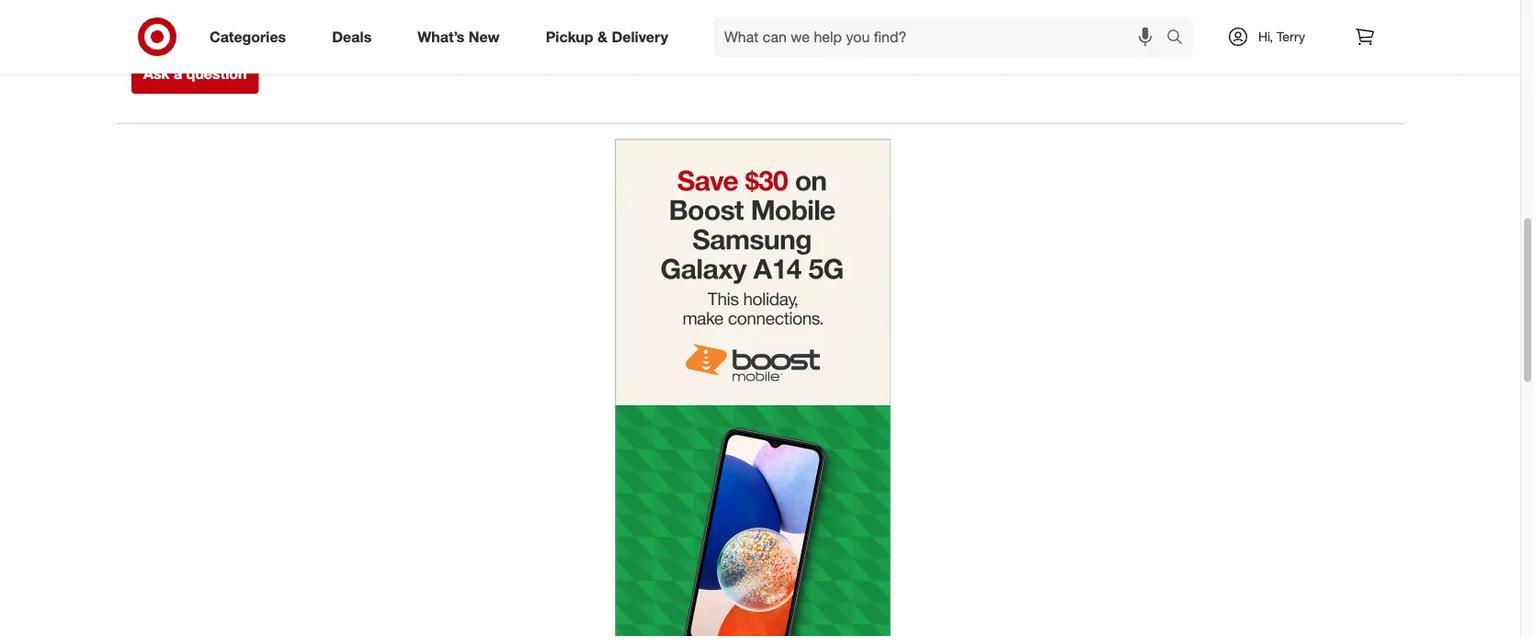 Task type: describe. For each thing, give the bounding box(es) containing it.
a
[[174, 65, 182, 83]]

what's new link
[[402, 17, 523, 57]]

hi,
[[1259, 29, 1274, 45]]

categories link
[[194, 17, 309, 57]]

search
[[1159, 29, 1203, 47]]

hi, terry
[[1259, 29, 1306, 45]]

ask a question
[[143, 65, 247, 83]]

advertisement region
[[615, 139, 891, 636]]

&
[[598, 28, 608, 46]]

ask
[[143, 65, 170, 83]]

what's
[[418, 28, 465, 46]]

pickup & delivery
[[546, 28, 669, 46]]

terry
[[1277, 29, 1306, 45]]



Task type: vqa. For each thing, say whether or not it's contained in the screenshot.
140 "link"
no



Task type: locate. For each thing, give the bounding box(es) containing it.
deals link
[[317, 17, 395, 57]]

pickup & delivery link
[[530, 17, 692, 57]]

new
[[469, 28, 500, 46]]

What can we help you find? suggestions appear below search field
[[714, 17, 1172, 57]]

question
[[186, 65, 247, 83]]

pickup
[[546, 28, 594, 46]]

search button
[[1159, 17, 1203, 61]]

delivery
[[612, 28, 669, 46]]

deals
[[332, 28, 372, 46]]

ask a question button
[[132, 54, 259, 94]]

what's new
[[418, 28, 500, 46]]

categories
[[210, 28, 286, 46]]



